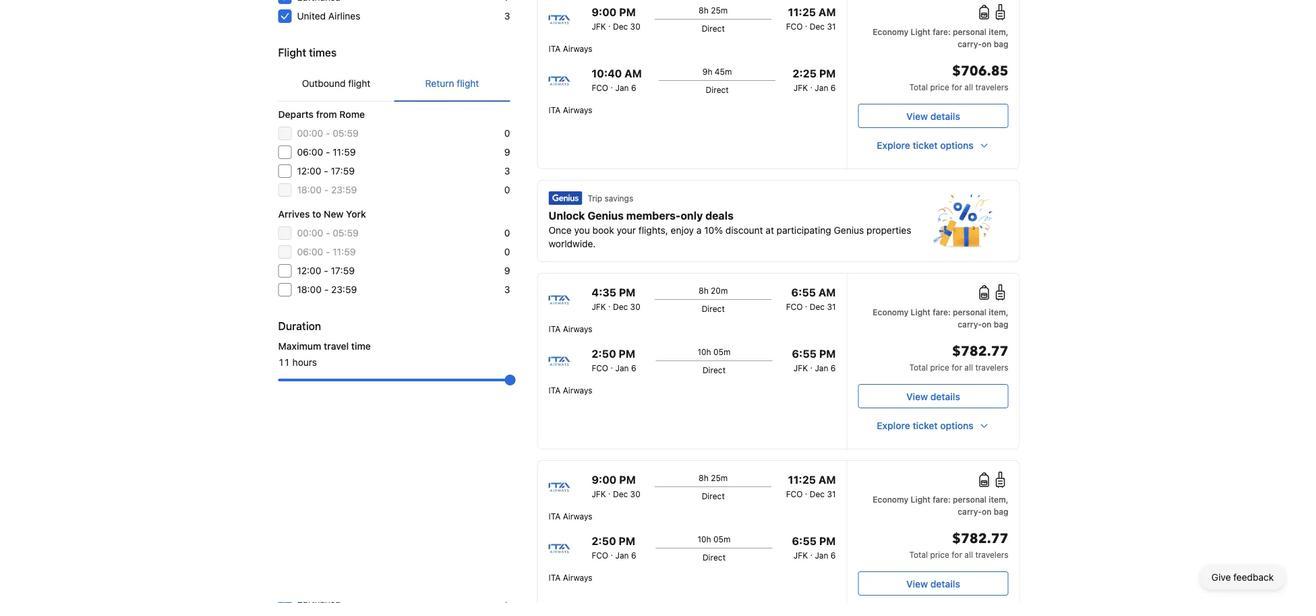 Task type: locate. For each thing, give the bounding box(es) containing it.
a
[[697, 225, 702, 236]]

2 10h 05m from the top
[[698, 535, 731, 544]]

1 vertical spatial ticket
[[913, 421, 938, 432]]

0 vertical spatial 2:50
[[592, 348, 616, 360]]

2 vertical spatial 30
[[630, 490, 641, 499]]

explore
[[877, 140, 910, 151], [877, 421, 910, 432]]

ticket
[[913, 140, 938, 151], [913, 421, 938, 432]]

dec inside 6:55 am fco . dec 31
[[810, 302, 825, 312]]

1 vertical spatial personal
[[953, 308, 987, 317]]

flight inside button
[[457, 78, 479, 89]]

6 inside 10:40 am fco . jan 6
[[631, 83, 636, 92]]

bag
[[994, 39, 1009, 49], [994, 320, 1009, 329], [994, 507, 1009, 517]]

1 vertical spatial 00:00
[[297, 228, 323, 239]]

1 vertical spatial economy light fare: personal item, carry-on bag
[[873, 308, 1009, 329]]

1 vertical spatial 12:00 - 17:59
[[297, 265, 355, 277]]

am
[[819, 6, 836, 19], [625, 67, 642, 80], [819, 286, 836, 299], [819, 474, 836, 487]]

fare: for 3rd view details button from the bottom of the page
[[933, 27, 951, 36]]

0 vertical spatial $782.77 total price for all travelers
[[909, 343, 1009, 372]]

explore ticket options for $782.77
[[877, 421, 974, 432]]

00:00 - 05:59 down from
[[297, 128, 359, 139]]

1 vertical spatial $782.77 total price for all travelers
[[909, 530, 1009, 560]]

2 11:59 from the top
[[333, 247, 356, 258]]

10h for 4:35 pm
[[698, 347, 711, 357]]

1 vertical spatial explore ticket options button
[[858, 414, 1009, 438]]

2 vertical spatial fare:
[[933, 495, 951, 504]]

2 30 from the top
[[630, 302, 641, 312]]

10%
[[704, 225, 723, 236]]

explore ticket options button for $706.85
[[858, 134, 1009, 158]]

11:59 down rome
[[333, 147, 356, 158]]

for for 1st view details button from the bottom of the page
[[952, 550, 962, 560]]

6 inside 2:25 pm jfk . jan 6
[[831, 83, 836, 92]]

0 vertical spatial 11:59
[[333, 147, 356, 158]]

light
[[911, 27, 931, 36], [911, 308, 931, 317], [911, 495, 931, 504]]

explore ticket options button for $782.77
[[858, 414, 1009, 438]]

tab list
[[278, 66, 510, 103]]

17:59 for rome
[[331, 166, 355, 177]]

-
[[326, 128, 330, 139], [326, 147, 330, 158], [324, 166, 328, 177], [324, 184, 329, 196], [326, 228, 330, 239], [326, 247, 330, 258], [324, 265, 328, 277], [324, 284, 329, 295]]

ticket for $782.77
[[913, 421, 938, 432]]

genius image
[[549, 192, 582, 205], [549, 192, 582, 205], [933, 194, 992, 248]]

0 vertical spatial for
[[952, 82, 962, 92]]

0 vertical spatial total
[[909, 82, 928, 92]]

9 for 06:00 - 11:59
[[504, 147, 510, 158]]

all for 3rd view details button from the bottom of the page
[[965, 82, 973, 92]]

1 18:00 from the top
[[297, 184, 322, 196]]

2 view details from the top
[[906, 391, 960, 402]]

2 11:25 from the top
[[788, 474, 816, 487]]

2 vertical spatial view details button
[[858, 572, 1009, 596]]

11:25 am fco . dec 31
[[786, 6, 836, 31], [786, 474, 836, 499]]

0 vertical spatial on
[[982, 39, 992, 49]]

2 12:00 from the top
[[297, 265, 321, 277]]

06:00 down to
[[297, 247, 323, 258]]

for for 3rd view details button from the bottom of the page
[[952, 82, 962, 92]]

17:59 up the "new"
[[331, 166, 355, 177]]

4:35
[[592, 286, 616, 299]]

flight for return flight
[[457, 78, 479, 89]]

18:00
[[297, 184, 322, 196], [297, 284, 322, 295]]

1 personal from the top
[[953, 27, 987, 36]]

members-
[[626, 209, 681, 222]]

2 vertical spatial total
[[909, 550, 928, 560]]

3 travelers from the top
[[976, 550, 1009, 560]]

2 06:00 - 11:59 from the top
[[297, 247, 356, 258]]

30
[[630, 22, 641, 31], [630, 302, 641, 312], [630, 490, 641, 499]]

9:00 pm jfk . dec 30
[[592, 6, 641, 31], [592, 474, 641, 499]]

economy
[[873, 27, 909, 36], [873, 308, 909, 317], [873, 495, 909, 504]]

3 30 from the top
[[630, 490, 641, 499]]

1 view details from the top
[[906, 111, 960, 122]]

0 vertical spatial 9:00
[[592, 6, 617, 19]]

1 vertical spatial carry-
[[958, 320, 982, 329]]

2 9:00 pm jfk . dec 30 from the top
[[592, 474, 641, 499]]

jan inside 10:40 am fco . jan 6
[[615, 83, 629, 92]]

explore for $706.85
[[877, 140, 910, 151]]

once
[[549, 225, 572, 236]]

0 vertical spatial 8h 25m
[[699, 5, 728, 15]]

2 vertical spatial on
[[982, 507, 992, 517]]

1 vertical spatial 10h
[[698, 535, 711, 544]]

00:00 - 05:59 for from
[[297, 128, 359, 139]]

1 vertical spatial 18:00 - 23:59
[[297, 284, 357, 295]]

3 fare: from the top
[[933, 495, 951, 504]]

3 bag from the top
[[994, 507, 1009, 517]]

2 vertical spatial 8h
[[699, 473, 709, 483]]

12:00 up duration
[[297, 265, 321, 277]]

23:59 up "travel"
[[331, 284, 357, 295]]

return flight button
[[394, 66, 510, 101]]

light for 3rd view details button from the bottom of the page
[[911, 27, 931, 36]]

1 view details button from the top
[[858, 104, 1009, 128]]

0 vertical spatial 00:00
[[297, 128, 323, 139]]

11:25
[[788, 6, 816, 19], [788, 474, 816, 487]]

1 explore ticket options button from the top
[[858, 134, 1009, 158]]

1 vertical spatial options
[[940, 421, 974, 432]]

3 ita airways from the top
[[549, 324, 593, 334]]

.
[[608, 19, 611, 28], [805, 19, 808, 28], [611, 80, 613, 90], [810, 80, 813, 90], [608, 299, 611, 309], [805, 299, 808, 309], [611, 361, 613, 370], [810, 361, 813, 370], [608, 487, 611, 496], [805, 487, 808, 496], [611, 548, 613, 558], [810, 548, 813, 558]]

0 vertical spatial 6:55 pm jfk . jan 6
[[792, 348, 836, 373]]

ticket for $706.85
[[913, 140, 938, 151]]

1 economy from the top
[[873, 27, 909, 36]]

airways
[[563, 44, 593, 53], [563, 105, 593, 115], [563, 324, 593, 334], [563, 386, 593, 395], [563, 512, 593, 521], [563, 573, 593, 583]]

2 light from the top
[[911, 308, 931, 317]]

. inside 10:40 am fco . jan 6
[[611, 80, 613, 90]]

0 vertical spatial 05:59
[[333, 128, 359, 139]]

1 vertical spatial 18:00
[[297, 284, 322, 295]]

travelers for 3rd view details button from the bottom of the page
[[976, 82, 1009, 92]]

1 vertical spatial economy
[[873, 308, 909, 317]]

2 vertical spatial travelers
[[976, 550, 1009, 560]]

2 vertical spatial light
[[911, 495, 931, 504]]

personal for 2nd view details button from the top
[[953, 308, 987, 317]]

total
[[909, 82, 928, 92], [909, 363, 928, 372], [909, 550, 928, 560]]

flight inside button
[[348, 78, 370, 89]]

0 vertical spatial explore ticket options button
[[858, 134, 1009, 158]]

fco
[[786, 22, 803, 31], [592, 83, 608, 92], [786, 302, 803, 312], [592, 364, 608, 373], [786, 490, 803, 499], [592, 551, 608, 560]]

3 all from the top
[[965, 550, 973, 560]]

9 for 12:00 - 17:59
[[504, 265, 510, 277]]

18:00 up duration
[[297, 284, 322, 295]]

1 3 from the top
[[504, 10, 510, 22]]

all inside $706.85 total price for all travelers
[[965, 82, 973, 92]]

view for 1st view details button from the bottom of the page
[[906, 579, 928, 590]]

0
[[504, 128, 510, 139], [504, 184, 510, 196], [504, 228, 510, 239], [504, 247, 510, 258]]

1 vertical spatial 17:59
[[331, 265, 355, 277]]

flight for outbound flight
[[348, 78, 370, 89]]

05m for 6:55 am
[[714, 347, 731, 357]]

23:59 up the "new"
[[331, 184, 357, 196]]

8h 25m for $706.85
[[699, 5, 728, 15]]

12:00 - 17:59 down arrives to new york
[[297, 265, 355, 277]]

0 vertical spatial 11:25 am fco . dec 31
[[786, 6, 836, 31]]

18:00 - 23:59 up duration
[[297, 284, 357, 295]]

view details
[[906, 111, 960, 122], [906, 391, 960, 402], [906, 579, 960, 590]]

1 vertical spatial 11:25 am fco . dec 31
[[786, 474, 836, 499]]

1 vertical spatial 31
[[827, 302, 836, 312]]

6
[[631, 83, 636, 92], [831, 83, 836, 92], [631, 364, 636, 373], [831, 364, 836, 373], [631, 551, 636, 560], [831, 551, 836, 560]]

11:59 down the "new"
[[333, 247, 356, 258]]

2 6:55 pm jfk . jan 6 from the top
[[792, 535, 836, 560]]

2:50 pm fco . jan 6
[[592, 348, 636, 373], [592, 535, 636, 560]]

1 vertical spatial 8h
[[699, 286, 709, 295]]

2 vertical spatial bag
[[994, 507, 1009, 517]]

economy light fare: personal item, carry-on bag
[[873, 27, 1009, 49], [873, 308, 1009, 329], [873, 495, 1009, 517]]

3 view details button from the top
[[858, 572, 1009, 596]]

2 9 from the top
[[504, 265, 510, 277]]

1 23:59 from the top
[[331, 184, 357, 196]]

2 vertical spatial economy
[[873, 495, 909, 504]]

all
[[965, 82, 973, 92], [965, 363, 973, 372], [965, 550, 973, 560]]

0 vertical spatial 12:00 - 17:59
[[297, 166, 355, 177]]

genius
[[588, 209, 624, 222], [834, 225, 864, 236]]

0 vertical spatial 9:00 pm jfk . dec 30
[[592, 6, 641, 31]]

0 vertical spatial travelers
[[976, 82, 1009, 92]]

dec
[[613, 22, 628, 31], [810, 22, 825, 31], [613, 302, 628, 312], [810, 302, 825, 312], [613, 490, 628, 499], [810, 490, 825, 499]]

am inside 6:55 am fco . dec 31
[[819, 286, 836, 299]]

3 on from the top
[[982, 507, 992, 517]]

1 vertical spatial 00:00 - 05:59
[[297, 228, 359, 239]]

0 vertical spatial 06:00 - 11:59
[[297, 147, 356, 158]]

tab list containing outbound flight
[[278, 66, 510, 103]]

1 vertical spatial fare:
[[933, 308, 951, 317]]

2 00:00 from the top
[[297, 228, 323, 239]]

0 vertical spatial 17:59
[[331, 166, 355, 177]]

personal
[[953, 27, 987, 36], [953, 308, 987, 317], [953, 495, 987, 504]]

18:00 - 23:59 up arrives to new york
[[297, 184, 357, 196]]

1 31 from the top
[[827, 22, 836, 31]]

8h 25m for $782.77
[[699, 473, 728, 483]]

ita
[[549, 44, 561, 53], [549, 105, 561, 115], [549, 324, 561, 334], [549, 386, 561, 395], [549, 512, 561, 521], [549, 573, 561, 583]]

0 vertical spatial 31
[[827, 22, 836, 31]]

1 8h 25m from the top
[[699, 5, 728, 15]]

total inside $706.85 total price for all travelers
[[909, 82, 928, 92]]

2 item, from the top
[[989, 308, 1009, 317]]

2 8h 25m from the top
[[699, 473, 728, 483]]

am for 1st view details button from the bottom of the page
[[819, 474, 836, 487]]

6:55 for 11:25
[[792, 535, 817, 548]]

2 23:59 from the top
[[331, 284, 357, 295]]

0 vertical spatial fare:
[[933, 27, 951, 36]]

0 vertical spatial 3
[[504, 10, 510, 22]]

18:00 up to
[[297, 184, 322, 196]]

on
[[982, 39, 992, 49], [982, 320, 992, 329], [982, 507, 992, 517]]

maximum
[[278, 341, 321, 352]]

2 $782.77 total price for all travelers from the top
[[909, 530, 1009, 560]]

8h 25m
[[699, 5, 728, 15], [699, 473, 728, 483]]

0 vertical spatial personal
[[953, 27, 987, 36]]

3 economy from the top
[[873, 495, 909, 504]]

genius left properties
[[834, 225, 864, 236]]

pm
[[619, 6, 636, 19], [819, 67, 836, 80], [619, 286, 636, 299], [619, 348, 635, 360], [819, 348, 836, 360], [619, 474, 636, 487], [619, 535, 635, 548], [819, 535, 836, 548]]

$782.77 total price for all travelers for 11:25 am
[[909, 530, 1009, 560]]

1 vertical spatial view
[[906, 391, 928, 402]]

10h 05m for 6:55
[[698, 347, 731, 357]]

1 vertical spatial all
[[965, 363, 973, 372]]

travelers
[[976, 82, 1009, 92], [976, 363, 1009, 372], [976, 550, 1009, 560]]

2 vertical spatial view details
[[906, 579, 960, 590]]

item, for 3rd view details button from the bottom of the page
[[989, 27, 1009, 36]]

item,
[[989, 27, 1009, 36], [989, 308, 1009, 317], [989, 495, 1009, 504]]

1 vertical spatial 10h 05m
[[698, 535, 731, 544]]

carry-
[[958, 39, 982, 49], [958, 320, 982, 329], [958, 507, 982, 517]]

feedback
[[1234, 572, 1274, 583]]

outbound
[[302, 78, 346, 89]]

1 vertical spatial $782.77
[[952, 530, 1009, 549]]

am for 2nd view details button from the top
[[819, 286, 836, 299]]

0 vertical spatial carry-
[[958, 39, 982, 49]]

6 ita airways from the top
[[549, 573, 593, 583]]

0 vertical spatial 9
[[504, 147, 510, 158]]

1 0 from the top
[[504, 128, 510, 139]]

2 explore from the top
[[877, 421, 910, 432]]

am for 3rd view details button from the bottom of the page
[[819, 6, 836, 19]]

1 18:00 - 23:59 from the top
[[297, 184, 357, 196]]

1 price from the top
[[930, 82, 950, 92]]

1 vertical spatial on
[[982, 320, 992, 329]]

1 vertical spatial view details
[[906, 391, 960, 402]]

$782.77 for 11:25 am
[[952, 530, 1009, 549]]

2 2:50 from the top
[[592, 535, 616, 548]]

2 vertical spatial 6:55
[[792, 535, 817, 548]]

05:59 for rome
[[333, 128, 359, 139]]

2 vertical spatial item,
[[989, 495, 1009, 504]]

2 vertical spatial 31
[[827, 490, 836, 499]]

11:59 for new
[[333, 247, 356, 258]]

0 vertical spatial 18:00 - 23:59
[[297, 184, 357, 196]]

1 vertical spatial 12:00
[[297, 265, 321, 277]]

flight right return
[[457, 78, 479, 89]]

arrives to new york
[[278, 209, 366, 220]]

york
[[346, 209, 366, 220]]

1 options from the top
[[940, 140, 974, 151]]

8h 20m
[[699, 286, 728, 295]]

0 vertical spatial 23:59
[[331, 184, 357, 196]]

6:55 pm jfk . jan 6
[[792, 348, 836, 373], [792, 535, 836, 560]]

3 light from the top
[[911, 495, 931, 504]]

0 vertical spatial economy
[[873, 27, 909, 36]]

12:00 for arrives
[[297, 265, 321, 277]]

9:00 for $782.77
[[592, 474, 617, 487]]

unlock genius members-only deals once you book your flights, enjoy a 10% discount at participating genius properties worldwide.
[[549, 209, 911, 250]]

airlines
[[328, 10, 360, 22]]

2 explore ticket options button from the top
[[858, 414, 1009, 438]]

3
[[504, 10, 510, 22], [504, 166, 510, 177], [504, 284, 510, 295]]

1 horizontal spatial genius
[[834, 225, 864, 236]]

genius up the book
[[588, 209, 624, 222]]

0 vertical spatial 30
[[630, 22, 641, 31]]

$782.77 total price for all travelers for 6:55 am
[[909, 343, 1009, 372]]

2:50 pm fco . jan 6 for 9:00
[[592, 535, 636, 560]]

2:50
[[592, 348, 616, 360], [592, 535, 616, 548]]

for
[[952, 82, 962, 92], [952, 363, 962, 372], [952, 550, 962, 560]]

times
[[309, 46, 337, 59]]

0 vertical spatial explore ticket options
[[877, 140, 974, 151]]

31 inside 6:55 am fco . dec 31
[[827, 302, 836, 312]]

2 vertical spatial 3
[[504, 284, 510, 295]]

1 00:00 from the top
[[297, 128, 323, 139]]

1 vertical spatial item,
[[989, 308, 1009, 317]]

23:59
[[331, 184, 357, 196], [331, 284, 357, 295]]

pm inside 2:25 pm jfk . jan 6
[[819, 67, 836, 80]]

view for 2nd view details button from the top
[[906, 391, 928, 402]]

2 view from the top
[[906, 391, 928, 402]]

for inside $706.85 total price for all travelers
[[952, 82, 962, 92]]

economy for 3rd view details button from the bottom of the page
[[873, 27, 909, 36]]

1 vertical spatial 25m
[[711, 473, 728, 483]]

9
[[504, 147, 510, 158], [504, 265, 510, 277]]

0 vertical spatial $782.77
[[952, 343, 1009, 361]]

explore ticket options
[[877, 140, 974, 151], [877, 421, 974, 432]]

1 bag from the top
[[994, 39, 1009, 49]]

0 vertical spatial details
[[931, 111, 960, 122]]

3 8h from the top
[[699, 473, 709, 483]]

06:00
[[297, 147, 323, 158], [297, 247, 323, 258]]

2 9:00 from the top
[[592, 474, 617, 487]]

3 31 from the top
[[827, 490, 836, 499]]

ita airways
[[549, 44, 593, 53], [549, 105, 593, 115], [549, 324, 593, 334], [549, 386, 593, 395], [549, 512, 593, 521], [549, 573, 593, 583]]

1 vertical spatial 2:50
[[592, 535, 616, 548]]

united
[[297, 10, 326, 22]]

2:25
[[793, 67, 817, 80]]

2 12:00 - 17:59 from the top
[[297, 265, 355, 277]]

1 vertical spatial 9
[[504, 265, 510, 277]]

$782.77 total price for all travelers
[[909, 343, 1009, 372], [909, 530, 1009, 560]]

06:00 - 11:59 down from
[[297, 147, 356, 158]]

0 vertical spatial 06:00
[[297, 147, 323, 158]]

unlock
[[549, 209, 585, 222]]

travelers for 2nd view details button from the top
[[976, 363, 1009, 372]]

1 17:59 from the top
[[331, 166, 355, 177]]

1 vertical spatial explore
[[877, 421, 910, 432]]

1 fare: from the top
[[933, 27, 951, 36]]

10:40 am fco . jan 6
[[592, 67, 642, 92]]

25m
[[711, 5, 728, 15], [711, 473, 728, 483]]

2 economy from the top
[[873, 308, 909, 317]]

6:55 pm jfk . jan 6 for 11:25
[[792, 535, 836, 560]]

0 vertical spatial 8h
[[699, 5, 709, 15]]

$782.77 for 6:55 am
[[952, 343, 1009, 361]]

light for 2nd view details button from the top
[[911, 308, 931, 317]]

1 vertical spatial light
[[911, 308, 931, 317]]

06:00 for arrives
[[297, 247, 323, 258]]

flight up rome
[[348, 78, 370, 89]]

0 vertical spatial 10h 05m
[[698, 347, 731, 357]]

1 item, from the top
[[989, 27, 1009, 36]]

06:00 - 11:59 for from
[[297, 147, 356, 158]]

travelers for 1st view details button from the bottom of the page
[[976, 550, 1009, 560]]

05:59 down york
[[333, 228, 359, 239]]

1 vertical spatial 23:59
[[331, 284, 357, 295]]

2 3 from the top
[[504, 166, 510, 177]]

view details button
[[858, 104, 1009, 128], [858, 384, 1009, 409], [858, 572, 1009, 596]]

view
[[906, 111, 928, 122], [906, 391, 928, 402], [906, 579, 928, 590]]

31 for 1st view details button from the bottom of the page
[[827, 490, 836, 499]]

05m
[[714, 347, 731, 357], [714, 535, 731, 544]]

3 view from the top
[[906, 579, 928, 590]]

0 vertical spatial bag
[[994, 39, 1009, 49]]

2 17:59 from the top
[[331, 265, 355, 277]]

8h
[[699, 5, 709, 15], [699, 286, 709, 295], [699, 473, 709, 483]]

travelers inside $706.85 total price for all travelers
[[976, 82, 1009, 92]]

jan
[[615, 83, 629, 92], [815, 83, 829, 92], [615, 364, 629, 373], [815, 364, 829, 373], [615, 551, 629, 560], [815, 551, 829, 560]]

06:00 for departs
[[297, 147, 323, 158]]

00:00
[[297, 128, 323, 139], [297, 228, 323, 239]]

1 details from the top
[[931, 111, 960, 122]]

fare: for 2nd view details button from the top
[[933, 308, 951, 317]]

2 2:50 pm fco . jan 6 from the top
[[592, 535, 636, 560]]

1 vertical spatial 05m
[[714, 535, 731, 544]]

1 vertical spatial 9:00 pm jfk . dec 30
[[592, 474, 641, 499]]

2 vertical spatial carry-
[[958, 507, 982, 517]]

1 05m from the top
[[714, 347, 731, 357]]

1 vertical spatial 05:59
[[333, 228, 359, 239]]

0 vertical spatial 12:00
[[297, 166, 321, 177]]

1 11:25 am fco . dec 31 from the top
[[786, 6, 836, 31]]

1 flight from the left
[[348, 78, 370, 89]]

price
[[930, 82, 950, 92], [930, 363, 950, 372], [930, 550, 950, 560]]

3 for united airlines
[[504, 10, 510, 22]]

1 vertical spatial 8h 25m
[[699, 473, 728, 483]]

1 vertical spatial 06:00
[[297, 247, 323, 258]]

3 for from the top
[[952, 550, 962, 560]]

1 vertical spatial explore ticket options
[[877, 421, 974, 432]]

2 10h from the top
[[698, 535, 711, 544]]

06:00 - 11:59 down arrives to new york
[[297, 247, 356, 258]]

12:00 up to
[[297, 166, 321, 177]]

2 personal from the top
[[953, 308, 987, 317]]

1 9:00 pm jfk . dec 30 from the top
[[592, 6, 641, 31]]

12:00 - 17:59 up arrives to new york
[[297, 166, 355, 177]]

2 all from the top
[[965, 363, 973, 372]]

05:59 down rome
[[333, 128, 359, 139]]

2 ita airways from the top
[[549, 105, 593, 115]]

2 vertical spatial view
[[906, 579, 928, 590]]

17:59 down the "new"
[[331, 265, 355, 277]]

10h 05m
[[698, 347, 731, 357], [698, 535, 731, 544]]

10h for 9:00 pm
[[698, 535, 711, 544]]

jfk
[[592, 22, 606, 31], [794, 83, 808, 92], [592, 302, 606, 312], [794, 364, 808, 373], [592, 490, 606, 499], [794, 551, 808, 560]]

2 vertical spatial personal
[[953, 495, 987, 504]]

1 vertical spatial 06:00 - 11:59
[[297, 247, 356, 258]]

1 total from the top
[[909, 82, 928, 92]]

06:00 down departs from rome
[[297, 147, 323, 158]]

1 12:00 - 17:59 from the top
[[297, 166, 355, 177]]

00:00 - 05:59
[[297, 128, 359, 139], [297, 228, 359, 239]]

20m
[[711, 286, 728, 295]]

00:00 - 05:59 down arrives to new york
[[297, 228, 359, 239]]

options for $782.77
[[940, 421, 974, 432]]

9:00 for $706.85
[[592, 6, 617, 19]]

17:59
[[331, 166, 355, 177], [331, 265, 355, 277]]

0 vertical spatial view details
[[906, 111, 960, 122]]

trip savings
[[588, 194, 633, 203]]

2 explore ticket options from the top
[[877, 421, 974, 432]]

1 8h from the top
[[699, 5, 709, 15]]

9:00 pm jfk . dec 30 for $706.85
[[592, 6, 641, 31]]

11
[[278, 357, 290, 368]]

1 12:00 from the top
[[297, 166, 321, 177]]

0 vertical spatial 2:50 pm fco . jan 6
[[592, 348, 636, 373]]

4:35 pm jfk . dec 30
[[592, 286, 641, 312]]

1 00:00 - 05:59 from the top
[[297, 128, 359, 139]]

2 18:00 from the top
[[297, 284, 322, 295]]

12:00 - 17:59
[[297, 166, 355, 177], [297, 265, 355, 277]]

1 vertical spatial 11:25
[[788, 474, 816, 487]]

$782.77
[[952, 343, 1009, 361], [952, 530, 1009, 549]]

details for 1st view details button from the bottom of the page
[[931, 579, 960, 590]]

details
[[931, 111, 960, 122], [931, 391, 960, 402], [931, 579, 960, 590]]

00:00 down departs from rome
[[297, 128, 323, 139]]

0 vertical spatial 00:00 - 05:59
[[297, 128, 359, 139]]

2 05:59 from the top
[[333, 228, 359, 239]]

1 economy light fare: personal item, carry-on bag from the top
[[873, 27, 1009, 49]]

direct
[[702, 24, 725, 33], [706, 85, 729, 94], [702, 304, 725, 314], [703, 366, 726, 375], [702, 492, 725, 501], [703, 553, 726, 562]]

2 25m from the top
[[711, 473, 728, 483]]

1 06:00 from the top
[[297, 147, 323, 158]]

duration
[[278, 320, 321, 333]]

00:00 down to
[[297, 228, 323, 239]]

3 details from the top
[[931, 579, 960, 590]]

06:00 - 11:59
[[297, 147, 356, 158], [297, 247, 356, 258]]



Task type: vqa. For each thing, say whether or not it's contained in the screenshot.
2nd flight from right
yes



Task type: describe. For each thing, give the bounding box(es) containing it.
00:00 for departs
[[297, 128, 323, 139]]

dec inside the "4:35 pm jfk . dec 30"
[[613, 302, 628, 312]]

personal for 1st view details button from the bottom of the page
[[953, 495, 987, 504]]

00:00 - 05:59 for to
[[297, 228, 359, 239]]

6:55 inside 6:55 am fco . dec 31
[[791, 286, 816, 299]]

2 carry- from the top
[[958, 320, 982, 329]]

0 vertical spatial genius
[[588, 209, 624, 222]]

11:25 for $782.77
[[788, 474, 816, 487]]

6:55 am fco . dec 31
[[786, 286, 836, 312]]

1 30 from the top
[[630, 22, 641, 31]]

11:25 for $706.85
[[788, 6, 816, 19]]

united airlines
[[297, 10, 360, 22]]

9:00 pm jfk . dec 30 for $782.77
[[592, 474, 641, 499]]

2 ita from the top
[[549, 105, 561, 115]]

2 8h from the top
[[699, 286, 709, 295]]

10h 05m for 11:25
[[698, 535, 731, 544]]

23:59 for new
[[331, 284, 357, 295]]

jfk inside 2:25 pm jfk . jan 6
[[794, 83, 808, 92]]

3 total from the top
[[909, 550, 928, 560]]

. inside the "4:35 pm jfk . dec 30"
[[608, 299, 611, 309]]

to
[[312, 209, 321, 220]]

book
[[593, 225, 614, 236]]

3 airways from the top
[[563, 324, 593, 334]]

flight
[[278, 46, 306, 59]]

5 airways from the top
[[563, 512, 593, 521]]

options for $706.85
[[940, 140, 974, 151]]

participating
[[777, 225, 831, 236]]

. inside 2:25 pm jfk . jan 6
[[810, 80, 813, 90]]

06:00 - 11:59 for to
[[297, 247, 356, 258]]

3 price from the top
[[930, 550, 950, 560]]

5 ita airways from the top
[[549, 512, 593, 521]]

all for 2nd view details button from the top
[[965, 363, 973, 372]]

pm inside the "4:35 pm jfk . dec 30"
[[619, 286, 636, 299]]

3 economy light fare: personal item, carry-on bag from the top
[[873, 495, 1009, 517]]

2 price from the top
[[930, 363, 950, 372]]

am inside 10:40 am fco . jan 6
[[625, 67, 642, 80]]

5 ita from the top
[[549, 512, 561, 521]]

properties
[[867, 225, 911, 236]]

item, for 1st view details button from the bottom of the page
[[989, 495, 1009, 504]]

18:00 - 23:59 for to
[[297, 284, 357, 295]]

00:00 for arrives
[[297, 228, 323, 239]]

23:59 for rome
[[331, 184, 357, 196]]

4 0 from the top
[[504, 247, 510, 258]]

only
[[681, 209, 703, 222]]

1 ita airways from the top
[[549, 44, 593, 53]]

arrives
[[278, 209, 310, 220]]

2 economy light fare: personal item, carry-on bag from the top
[[873, 308, 1009, 329]]

31 for 2nd view details button from the top
[[827, 302, 836, 312]]

view details for 3rd view details button from the bottom of the page
[[906, 111, 960, 122]]

1 airways from the top
[[563, 44, 593, 53]]

3 ita from the top
[[549, 324, 561, 334]]

2 airways from the top
[[563, 105, 593, 115]]

6 ita from the top
[[549, 573, 561, 583]]

9h 45m
[[703, 67, 732, 76]]

11:59 for rome
[[333, 147, 356, 158]]

10:40
[[592, 67, 622, 80]]

item, for 2nd view details button from the top
[[989, 308, 1009, 317]]

on for 1st view details button from the bottom of the page
[[982, 507, 992, 517]]

departs from rome
[[278, 109, 365, 120]]

45m
[[715, 67, 732, 76]]

personal for 3rd view details button from the bottom of the page
[[953, 27, 987, 36]]

savings
[[605, 194, 633, 203]]

give
[[1212, 572, 1231, 583]]

trip
[[588, 194, 602, 203]]

4 ita airways from the top
[[549, 386, 593, 395]]

outbound flight button
[[278, 66, 394, 101]]

9h
[[703, 67, 713, 76]]

details for 2nd view details button from the top
[[931, 391, 960, 402]]

. inside 6:55 am fco . dec 31
[[805, 299, 808, 309]]

return
[[425, 78, 454, 89]]

3 for 12:00 - 17:59
[[504, 166, 510, 177]]

new
[[324, 209, 344, 220]]

your
[[617, 225, 636, 236]]

deals
[[706, 209, 734, 222]]

discount
[[726, 225, 763, 236]]

flights,
[[639, 225, 668, 236]]

1 carry- from the top
[[958, 39, 982, 49]]

2:50 for 9:00 pm
[[592, 535, 616, 548]]

maximum travel time 11 hours
[[278, 341, 371, 368]]

6 airways from the top
[[563, 573, 593, 583]]

departs
[[278, 109, 314, 120]]

2 0 from the top
[[504, 184, 510, 196]]

all for 1st view details button from the bottom of the page
[[965, 550, 973, 560]]

2:25 pm jfk . jan 6
[[793, 67, 836, 92]]

enjoy
[[671, 225, 694, 236]]

light for 1st view details button from the bottom of the page
[[911, 495, 931, 504]]

fare: for 1st view details button from the bottom of the page
[[933, 495, 951, 504]]

on for 3rd view details button from the bottom of the page
[[982, 39, 992, 49]]

3 for 18:00 - 23:59
[[504, 284, 510, 295]]

05m for 11:25 am
[[714, 535, 731, 544]]

view for 3rd view details button from the bottom of the page
[[906, 111, 928, 122]]

18:00 - 23:59 for from
[[297, 184, 357, 196]]

hours
[[292, 357, 317, 368]]

details for 3rd view details button from the bottom of the page
[[931, 111, 960, 122]]

price inside $706.85 total price for all travelers
[[930, 82, 950, 92]]

05:59 for new
[[333, 228, 359, 239]]

2:50 pm fco . jan 6 for 4:35
[[592, 348, 636, 373]]

18:00 for departs
[[297, 184, 322, 196]]

you
[[574, 225, 590, 236]]

11:25 am fco . dec 31 for $782.77
[[786, 474, 836, 499]]

give feedback button
[[1201, 566, 1285, 590]]

31 for 3rd view details button from the bottom of the page
[[827, 22, 836, 31]]

1 vertical spatial genius
[[834, 225, 864, 236]]

at
[[766, 225, 774, 236]]

11:25 am fco . dec 31 for $706.85
[[786, 6, 836, 31]]

25m for $706.85
[[711, 5, 728, 15]]

outbound flight
[[302, 78, 370, 89]]

time
[[351, 341, 371, 352]]

explore ticket options for $706.85
[[877, 140, 974, 151]]

return flight
[[425, 78, 479, 89]]

worldwide.
[[549, 238, 596, 250]]

travel
[[324, 341, 349, 352]]

18:00 for arrives
[[297, 284, 322, 295]]

1 ita from the top
[[549, 44, 561, 53]]

3 0 from the top
[[504, 228, 510, 239]]

2 bag from the top
[[994, 320, 1009, 329]]

on for 2nd view details button from the top
[[982, 320, 992, 329]]

view details for 1st view details button from the bottom of the page
[[906, 579, 960, 590]]

view details for 2nd view details button from the top
[[906, 391, 960, 402]]

$706.85 total price for all travelers
[[909, 62, 1009, 92]]

fco inside 10:40 am fco . jan 6
[[592, 83, 608, 92]]

jan inside 2:25 pm jfk . jan 6
[[815, 83, 829, 92]]

2 total from the top
[[909, 363, 928, 372]]

4 ita from the top
[[549, 386, 561, 395]]

$706.85
[[952, 62, 1009, 81]]

2 view details button from the top
[[858, 384, 1009, 409]]

3 carry- from the top
[[958, 507, 982, 517]]

30 inside the "4:35 pm jfk . dec 30"
[[630, 302, 641, 312]]

17:59 for new
[[331, 265, 355, 277]]

4 airways from the top
[[563, 386, 593, 395]]

give feedback
[[1212, 572, 1274, 583]]

fco inside 6:55 am fco . dec 31
[[786, 302, 803, 312]]

flight times
[[278, 46, 337, 59]]

explore for $782.77
[[877, 421, 910, 432]]

from
[[316, 109, 337, 120]]

12:00 - 17:59 for to
[[297, 265, 355, 277]]

2:50 for 4:35 pm
[[592, 348, 616, 360]]

rome
[[340, 109, 365, 120]]

for for 2nd view details button from the top
[[952, 363, 962, 372]]

6:55 for 6:55
[[792, 348, 817, 360]]

jfk inside the "4:35 pm jfk . dec 30"
[[592, 302, 606, 312]]

12:00 for departs
[[297, 166, 321, 177]]

12:00 - 17:59 for from
[[297, 166, 355, 177]]

economy for 1st view details button from the bottom of the page
[[873, 495, 909, 504]]

6:55 pm jfk . jan 6 for 6:55
[[792, 348, 836, 373]]



